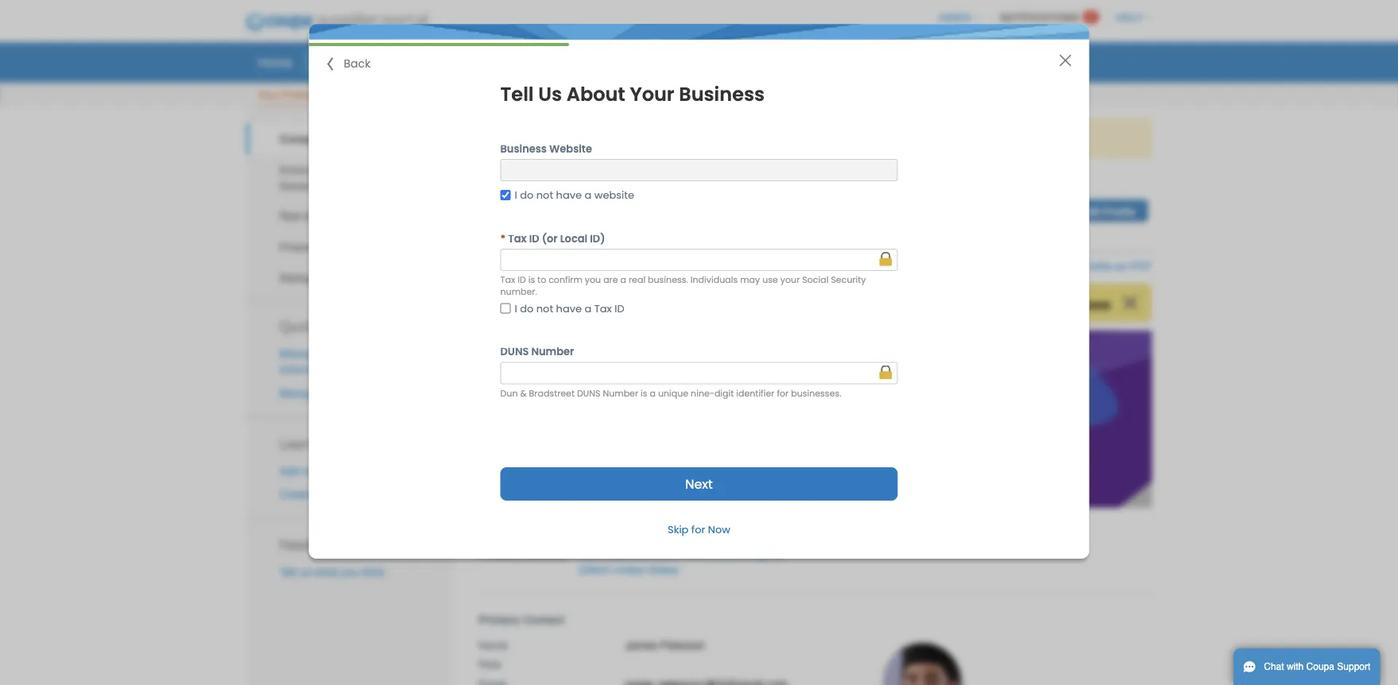 Task type: describe. For each thing, give the bounding box(es) containing it.
process
[[1071, 298, 1111, 310]]

registration
[[709, 298, 765, 310]]

preview
[[839, 260, 878, 273]]

information
[[280, 364, 335, 376]]

complete for complete process
[[1021, 298, 1068, 310]]

283 creekside lane, winchester, virginia, 22602 united states
[[579, 548, 786, 577]]

customers
[[331, 465, 382, 478]]

social
[[803, 274, 829, 287]]

& for dun & bradstreet duns number is a unique nine-digit identifier for businesses.
[[520, 388, 527, 400]]

id inside tax id is to confirm you are a real business. individuals may use your social security number.
[[518, 274, 526, 287]]

for inside button
[[692, 523, 706, 537]]

1 vertical spatial duns
[[577, 388, 601, 400]]

coupa inside james peterson banner
[[633, 298, 665, 310]]

use
[[763, 274, 779, 287]]

tell us what you think button
[[280, 565, 385, 580]]

noticed
[[510, 298, 546, 310]]

you inside button
[[341, 566, 359, 579]]

profile up the social
[[805, 260, 836, 273]]

complete your profile to get discovered by coupa buyers that are looking for items in your category.
[[527, 132, 1018, 145]]

tax inside tax id is to confirm you are a real business. individuals may use your social security number.
[[501, 274, 516, 287]]

to for profile
[[636, 132, 646, 145]]

business website
[[501, 142, 592, 156]]

businesses.
[[791, 388, 842, 400]]

home
[[258, 54, 292, 70]]

close image
[[1124, 295, 1138, 309]]

winchester,
[[684, 548, 743, 561]]

home link
[[248, 50, 302, 74]]

dun
[[501, 388, 518, 400]]

payment
[[323, 348, 366, 360]]

Business Website text field
[[501, 159, 898, 181]]

links
[[319, 317, 350, 336]]

your right in
[[948, 132, 970, 145]]

compliance
[[315, 210, 374, 223]]

items
[[907, 132, 933, 145]]

what
[[314, 566, 338, 579]]

unique
[[658, 388, 689, 400]]

environmental, social, governance & diversity link
[[246, 154, 455, 201]]

*
[[501, 231, 506, 246]]

0 horizontal spatial profile
[[391, 488, 421, 501]]

address
[[523, 548, 568, 561]]

a inside tax id is to confirm you are a real business. individuals may use your social security number.
[[621, 274, 627, 287]]

background image
[[479, 331, 1153, 508]]

diversity
[[354, 179, 397, 192]]

premium
[[420, 89, 462, 101]]

create
[[280, 488, 313, 501]]

profile inside download profile as pdf button
[[1081, 260, 1113, 273]]

2 vertical spatial tax
[[595, 302, 612, 316]]

profile inside edit profile link
[[1104, 205, 1136, 217]]

i do not have a tax id
[[515, 302, 625, 316]]

learning center
[[280, 434, 380, 453]]

digit
[[715, 388, 734, 400]]

risk
[[280, 210, 301, 223]]

1 horizontal spatial for
[[777, 388, 789, 400]]

duns number
[[501, 345, 574, 359]]

profile preview
[[805, 260, 878, 273]]

primary for primary contact
[[479, 614, 520, 627]]

manage payment information link
[[280, 348, 366, 376]]

edit
[[1082, 205, 1101, 217]]

name
[[479, 639, 508, 652]]

283 creekside lane, winchester, virginia, 22602 united states link
[[579, 548, 786, 577]]

legal
[[323, 387, 346, 400]]

i for i do not have a website
[[515, 188, 518, 202]]

not for i do not have a tax id
[[537, 302, 554, 316]]

financial
[[280, 241, 324, 254]]

add
[[280, 465, 299, 478]]

1 vertical spatial is
[[641, 388, 648, 400]]

manage payment information
[[280, 348, 366, 376]]

pdf
[[1131, 260, 1153, 273]]

tax id is to confirm you are a real business. individuals may use your social security number.
[[501, 274, 867, 298]]

download
[[1028, 260, 1078, 273]]

have for tax
[[556, 302, 582, 316]]

progress
[[932, 182, 977, 194]]

coupa inside 'button'
[[1307, 662, 1335, 673]]

are inside tax id is to confirm you are a real business. individuals may use your social security number.
[[604, 274, 618, 287]]

your profile link
[[257, 85, 312, 106]]

finished.
[[826, 298, 869, 310]]

manage for manage payment information
[[280, 348, 320, 360]]

to for is
[[538, 274, 547, 287]]

setup link
[[1041, 50, 1094, 74]]

contact
[[523, 614, 565, 627]]

your inside your profile "link"
[[258, 89, 279, 101]]

we
[[492, 298, 507, 310]]

category.
[[973, 132, 1018, 145]]

number.
[[501, 286, 537, 298]]

a left "unique"
[[650, 388, 656, 400]]

primary contact image
[[883, 643, 963, 686]]

your profile
[[258, 89, 311, 101]]

about
[[567, 81, 626, 108]]

environmental, social, governance & diversity
[[280, 163, 397, 192]]

tell for tell us about your business
[[501, 81, 534, 108]]

id)
[[590, 231, 606, 246]]

bradstreet
[[529, 388, 575, 400]]

manage for manage legal entities
[[280, 387, 320, 400]]

discoverable
[[325, 488, 388, 501]]

complete process
[[1021, 298, 1111, 310]]

you inside james peterson banner
[[549, 298, 568, 310]]

by
[[724, 132, 736, 145]]

create a discoverable profile
[[280, 488, 421, 501]]

1 additional information image from the top
[[879, 252, 894, 266]]

2 horizontal spatial id
[[615, 302, 625, 316]]

have for website
[[556, 188, 582, 202]]

22602
[[579, 564, 610, 577]]

feedback
[[280, 535, 339, 554]]

ratings
[[280, 272, 317, 284]]

back button
[[328, 56, 371, 72]]

now
[[708, 523, 731, 537]]

edit profile
[[1082, 205, 1136, 217]]

get
[[649, 132, 664, 145]]

tell us about your business
[[501, 81, 765, 108]]

tell us what you think
[[280, 566, 385, 579]]

create a discoverable profile link
[[280, 488, 421, 501]]

verified
[[668, 298, 706, 310]]

your down about at the left top of page
[[578, 132, 600, 145]]

james peterson banner
[[473, 175, 1170, 596]]

a right create
[[316, 488, 322, 501]]

1 vertical spatial peterson
[[661, 639, 706, 652]]

283
[[579, 548, 597, 561]]

identifier
[[737, 388, 775, 400]]

virginia,
[[746, 548, 786, 561]]

download profile as pdf
[[1028, 260, 1153, 273]]

website
[[595, 188, 635, 202]]



Task type: locate. For each thing, give the bounding box(es) containing it.
us
[[539, 81, 562, 108]]

i right the i do not have a website 'option'
[[515, 188, 518, 202]]

1 vertical spatial complete
[[1021, 298, 1068, 310]]

james inside banner
[[559, 193, 625, 219]]

you inside tax id is to confirm you are a real business. individuals may use your social security number.
[[585, 274, 601, 287]]

premium support link
[[419, 85, 501, 106]]

coupa
[[739, 132, 772, 145], [633, 298, 665, 310], [1307, 662, 1335, 673]]

1 vertical spatial are
[[604, 274, 618, 287]]

1 horizontal spatial tell
[[501, 81, 534, 108]]

are right that
[[833, 132, 849, 145]]

1 horizontal spatial james
[[625, 639, 658, 652]]

to left confirm
[[538, 274, 547, 287]]

to inside tax id is to confirm you are a real business. individuals may use your social security number.
[[538, 274, 547, 287]]

1 vertical spatial to
[[538, 274, 547, 287]]

your
[[630, 81, 675, 108], [258, 89, 279, 101]]

do for i do not have a website
[[520, 188, 534, 202]]

2 horizontal spatial you
[[585, 274, 601, 287]]

support inside 'link'
[[464, 89, 501, 101]]

1 vertical spatial james peterson
[[625, 639, 706, 652]]

is left "unique"
[[641, 388, 648, 400]]

1 vertical spatial id
[[518, 274, 526, 287]]

social,
[[357, 163, 390, 176]]

peterson down business website text field
[[631, 193, 720, 219]]

profile up social,
[[333, 133, 368, 145]]

business
[[679, 81, 765, 108], [501, 142, 547, 156]]

1 primary from the top
[[479, 548, 520, 561]]

0 vertical spatial i
[[515, 188, 518, 202]]

to inside alert
[[636, 132, 646, 145]]

1 vertical spatial number
[[603, 388, 639, 400]]

1 vertical spatial do
[[520, 302, 534, 316]]

2 manage from the top
[[280, 387, 320, 400]]

may
[[741, 274, 761, 287]]

1 vertical spatial for
[[777, 388, 789, 400]]

profile down coupa supplier portal image
[[316, 54, 352, 70]]

2 not from the top
[[537, 302, 554, 316]]

profile inside alert
[[603, 132, 633, 145]]

james peterson down states
[[625, 639, 706, 652]]

id up noticed
[[518, 274, 526, 287]]

0 vertical spatial tax
[[508, 231, 527, 246]]

profile left as
[[1081, 260, 1113, 273]]

1 vertical spatial i
[[515, 302, 518, 316]]

united
[[613, 564, 645, 577]]

1 manage from the top
[[280, 348, 320, 360]]

0 vertical spatial not
[[537, 188, 554, 202]]

0 vertical spatial are
[[833, 132, 849, 145]]

skip
[[668, 523, 689, 537]]

is inside tax id is to confirm you are a real business. individuals may use your social security number.
[[529, 274, 535, 287]]

us
[[299, 566, 311, 579]]

a
[[585, 188, 592, 202], [621, 274, 627, 287], [585, 302, 592, 316], [650, 388, 656, 400], [316, 488, 322, 501]]

1 horizontal spatial profile
[[603, 132, 633, 145]]

& right risk on the top of page
[[304, 210, 312, 223]]

have down confirm
[[556, 302, 582, 316]]

0 vertical spatial do
[[520, 188, 534, 202]]

1 horizontal spatial support
[[1338, 662, 1371, 673]]

james down united
[[625, 639, 658, 652]]

business left website
[[501, 142, 547, 156]]

ratings & references link
[[246, 263, 455, 293]]

profile
[[316, 54, 352, 70], [282, 89, 311, 101], [333, 133, 368, 145], [897, 182, 930, 194], [1104, 205, 1136, 217], [805, 260, 836, 273], [1081, 260, 1113, 273]]

DUNS Number text field
[[501, 362, 898, 385]]

tax
[[508, 231, 527, 246], [501, 274, 516, 287], [595, 302, 612, 316]]

1 horizontal spatial number
[[603, 388, 639, 400]]

primary
[[479, 548, 520, 561], [479, 614, 520, 627]]

download profile as pdf button
[[1028, 258, 1153, 274]]

1 horizontal spatial id
[[529, 231, 540, 246]]

0 horizontal spatial to
[[538, 274, 547, 287]]

profile down the "home" link
[[282, 89, 311, 101]]

profile inside profile link
[[316, 54, 352, 70]]

your inside the tell us about your business dialog
[[630, 81, 675, 108]]

1 vertical spatial coupa
[[633, 298, 665, 310]]

I do not have a Tax ID checkbox
[[501, 298, 511, 319]]

2 do from the top
[[520, 302, 534, 316]]

ratings & references
[[280, 272, 388, 284]]

but
[[768, 298, 784, 310]]

0 vertical spatial james
[[559, 193, 625, 219]]

do down number.
[[520, 302, 534, 316]]

0 vertical spatial profile
[[603, 132, 633, 145]]

complete inside james peterson banner
[[1021, 298, 1068, 310]]

& for risk & compliance
[[304, 210, 312, 223]]

0 vertical spatial primary
[[479, 548, 520, 561]]

1 vertical spatial business
[[501, 142, 547, 156]]

manage
[[280, 348, 320, 360], [280, 387, 320, 400]]

2 have from the top
[[556, 302, 582, 316]]

0 vertical spatial duns
[[501, 345, 529, 359]]

1 horizontal spatial complete
[[1021, 298, 1068, 310]]

company
[[280, 133, 330, 145]]

1 not from the top
[[537, 188, 554, 202]]

& inside environmental, social, governance & diversity
[[343, 179, 351, 192]]

0 vertical spatial tell
[[501, 81, 534, 108]]

manage legal entities
[[280, 387, 385, 400]]

complete down us
[[527, 132, 575, 145]]

premium support
[[420, 89, 501, 101]]

0 horizontal spatial tell
[[280, 566, 296, 579]]

you
[[585, 274, 601, 287], [549, 298, 568, 310], [341, 566, 359, 579]]

manage inside "manage payment information"
[[280, 348, 320, 360]]

1 horizontal spatial you
[[549, 298, 568, 310]]

1 vertical spatial tax
[[501, 274, 516, 287]]

your right use
[[781, 274, 800, 287]]

skip for now
[[668, 523, 731, 537]]

coupa right with
[[1307, 662, 1335, 673]]

1 vertical spatial profile
[[391, 488, 421, 501]]

number up the bradstreet
[[532, 345, 574, 359]]

complete your profile to get discovered by coupa buyers that are looking for items in your category. alert
[[479, 118, 1153, 158]]

* tax id (or local id)
[[501, 231, 606, 246]]

0 vertical spatial manage
[[280, 348, 320, 360]]

0 horizontal spatial number
[[532, 345, 574, 359]]

0 vertical spatial to
[[636, 132, 646, 145]]

coupa right by
[[739, 132, 772, 145]]

for inside alert
[[891, 132, 904, 145]]

tell left us
[[501, 81, 534, 108]]

1 vertical spatial primary
[[479, 614, 520, 627]]

with
[[1288, 662, 1305, 673]]

0 horizontal spatial are
[[604, 274, 618, 287]]

tell left us on the bottom of the page
[[280, 566, 296, 579]]

for right skip
[[692, 523, 706, 537]]

complete for complete your profile to get discovered by coupa buyers that are looking for items in your category.
[[527, 132, 575, 145]]

1 horizontal spatial are
[[833, 132, 849, 145]]

you left think at bottom
[[341, 566, 359, 579]]

financial performance link
[[246, 232, 455, 263]]

coupa inside alert
[[739, 132, 772, 145]]

not right the i do not have a website 'option'
[[537, 188, 554, 202]]

profile link
[[305, 50, 362, 74]]

for right identifier
[[777, 388, 789, 400]]

in
[[937, 132, 945, 145]]

not
[[537, 188, 554, 202], [537, 302, 554, 316]]

1 vertical spatial james
[[625, 639, 658, 652]]

& inside 'link'
[[304, 210, 312, 223]]

back
[[344, 56, 371, 72]]

0 vertical spatial complete
[[527, 132, 575, 145]]

creekside
[[600, 548, 650, 561]]

0 vertical spatial for
[[891, 132, 904, 145]]

complete inside complete your profile to get discovered by coupa buyers that are looking for items in your category. alert
[[527, 132, 575, 145]]

environmental,
[[280, 163, 354, 176]]

1 i from the top
[[515, 188, 518, 202]]

0 horizontal spatial id
[[518, 274, 526, 287]]

a left real
[[621, 274, 627, 287]]

1 vertical spatial have
[[556, 302, 582, 316]]

2 vertical spatial coupa
[[1307, 662, 1335, 673]]

& right ratings
[[320, 272, 328, 284]]

do right the i do not have a website 'option'
[[520, 188, 534, 202]]

tell inside dialog
[[501, 81, 534, 108]]

0 vertical spatial additional information image
[[879, 252, 894, 266]]

id left (or
[[529, 231, 540, 246]]

& right dun
[[520, 388, 527, 400]]

profile left get
[[603, 132, 633, 145]]

support right with
[[1338, 662, 1371, 673]]

profile
[[603, 132, 633, 145], [391, 488, 421, 501]]

financial performance
[[280, 241, 391, 254]]

tell us about your business dialog
[[309, 24, 1090, 559]]

profile right discoverable
[[391, 488, 421, 501]]

profile right edit
[[1104, 205, 1136, 217]]

are left real
[[604, 274, 618, 287]]

role
[[479, 659, 502, 671]]

0 horizontal spatial duns
[[501, 345, 529, 359]]

additional information image
[[879, 252, 894, 266], [879, 366, 894, 380]]

1 horizontal spatial to
[[636, 132, 646, 145]]

profile inside your profile "link"
[[282, 89, 311, 101]]

0 vertical spatial have
[[556, 188, 582, 202]]

lane,
[[654, 548, 681, 561]]

you up started
[[585, 274, 601, 287]]

your up get
[[630, 81, 675, 108]]

2 additional information image from the top
[[879, 366, 894, 380]]

1 vertical spatial you
[[549, 298, 568, 310]]

0 vertical spatial number
[[532, 345, 574, 359]]

performance
[[327, 241, 391, 254]]

tell for tell us what you think
[[280, 566, 296, 579]]

duns right the bradstreet
[[577, 388, 601, 400]]

not for i do not have a website
[[537, 188, 554, 202]]

james peterson image
[[479, 175, 542, 240]]

to left get
[[636, 132, 646, 145]]

0 vertical spatial peterson
[[631, 193, 720, 219]]

tax down id)
[[595, 302, 612, 316]]

looking
[[852, 132, 888, 145]]

i do not have a website
[[515, 188, 635, 202]]

your
[[578, 132, 600, 145], [948, 132, 970, 145], [781, 274, 800, 287], [608, 298, 630, 310]]

2 i from the top
[[515, 302, 518, 316]]

number left "unique"
[[603, 388, 639, 400]]

1 vertical spatial not
[[537, 302, 554, 316]]

None text field
[[501, 249, 898, 271]]

manage legal entities link
[[280, 387, 385, 400]]

1 do from the top
[[520, 188, 534, 202]]

1 have from the top
[[556, 188, 582, 202]]

dun & bradstreet duns number is a unique nine-digit identifier for businesses.
[[501, 388, 842, 400]]

progress bar inside the tell us about your business dialog
[[309, 43, 569, 46]]

haven't
[[787, 298, 823, 310]]

coupa supplier portal image
[[234, 2, 439, 42]]

0 horizontal spatial your
[[258, 89, 279, 101]]

1 vertical spatial additional information image
[[879, 366, 894, 380]]

0 horizontal spatial is
[[529, 274, 535, 287]]

a right noticed
[[585, 302, 592, 316]]

support inside 'button'
[[1338, 662, 1371, 673]]

are inside complete your profile to get discovered by coupa buyers that are looking for items in your category. alert
[[833, 132, 849, 145]]

0 horizontal spatial james
[[559, 193, 625, 219]]

your down real
[[608, 298, 630, 310]]

peterson
[[631, 193, 720, 219], [661, 639, 706, 652]]

2 vertical spatial for
[[692, 523, 706, 537]]

states
[[648, 564, 680, 577]]

1 vertical spatial tell
[[280, 566, 296, 579]]

primary up "name"
[[479, 614, 520, 627]]

2 horizontal spatial for
[[891, 132, 904, 145]]

do for i do not have a tax id
[[520, 302, 534, 316]]

(or
[[542, 231, 558, 246]]

progress bar
[[309, 43, 569, 46]]

manage up information
[[280, 348, 320, 360]]

profile inside company profile link
[[333, 133, 368, 145]]

0 horizontal spatial coupa
[[633, 298, 665, 310]]

that
[[812, 132, 830, 145]]

not down number.
[[537, 302, 554, 316]]

0 vertical spatial coupa
[[739, 132, 772, 145]]

1 horizontal spatial your
[[630, 81, 675, 108]]

add more customers link
[[280, 465, 382, 478]]

your down the "home" link
[[258, 89, 279, 101]]

2 horizontal spatial coupa
[[1307, 662, 1335, 673]]

profile preview link
[[805, 260, 878, 273]]

james peterson inside banner
[[559, 193, 720, 219]]

manage down information
[[280, 387, 320, 400]]

1 vertical spatial support
[[1338, 662, 1371, 673]]

for left items
[[891, 132, 904, 145]]

primary left address
[[479, 548, 520, 561]]

a left website
[[585, 188, 592, 202]]

business.
[[648, 274, 689, 287]]

business up by
[[679, 81, 765, 108]]

to
[[636, 132, 646, 145], [538, 274, 547, 287]]

0 horizontal spatial for
[[692, 523, 706, 537]]

your inside tax id is to confirm you are a real business. individuals may use your social security number.
[[781, 274, 800, 287]]

i for i do not have a tax id
[[515, 302, 518, 316]]

risk & compliance
[[280, 210, 374, 223]]

0 horizontal spatial support
[[464, 89, 501, 101]]

0 vertical spatial james peterson
[[559, 193, 720, 219]]

your inside james peterson banner
[[608, 298, 630, 310]]

is up noticed
[[529, 274, 535, 287]]

2 vertical spatial you
[[341, 566, 359, 579]]

i right i do not have a tax id option
[[515, 302, 518, 316]]

primary address
[[479, 548, 568, 561]]

company profile
[[280, 133, 368, 145]]

1 horizontal spatial duns
[[577, 388, 601, 400]]

entities
[[350, 387, 385, 400]]

duns up dun
[[501, 345, 529, 359]]

are
[[833, 132, 849, 145], [604, 274, 618, 287]]

2 vertical spatial id
[[615, 302, 625, 316]]

I do not have a website checkbox
[[501, 185, 511, 206]]

profile left the progress
[[897, 182, 930, 194]]

close image
[[1060, 54, 1073, 67]]

& left 'diversity'
[[343, 179, 351, 192]]

0 horizontal spatial you
[[341, 566, 359, 579]]

coupa down real
[[633, 298, 665, 310]]

primary for primary address
[[479, 548, 520, 561]]

tax up 'we'
[[501, 274, 516, 287]]

& for ratings & references
[[320, 272, 328, 284]]

peterson inside banner
[[631, 193, 720, 219]]

primary inside james peterson banner
[[479, 548, 520, 561]]

1 horizontal spatial coupa
[[739, 132, 772, 145]]

you down confirm
[[549, 298, 568, 310]]

0 horizontal spatial business
[[501, 142, 547, 156]]

id right started
[[615, 302, 625, 316]]

& inside the tell us about your business dialog
[[520, 388, 527, 400]]

tax right *
[[508, 231, 527, 246]]

have up local
[[556, 188, 582, 202]]

0 vertical spatial id
[[529, 231, 540, 246]]

duns
[[501, 345, 529, 359], [577, 388, 601, 400]]

complete down download
[[1021, 298, 1068, 310]]

for
[[891, 132, 904, 145], [777, 388, 789, 400], [692, 523, 706, 537]]

0 vertical spatial business
[[679, 81, 765, 108]]

have
[[556, 188, 582, 202], [556, 302, 582, 316]]

confirm
[[549, 274, 583, 287]]

company profile link
[[246, 124, 455, 154]]

&
[[343, 179, 351, 192], [304, 210, 312, 223], [320, 272, 328, 284], [520, 388, 527, 400]]

2 primary from the top
[[479, 614, 520, 627]]

tell inside 'tell us what you think' button
[[280, 566, 296, 579]]

governance
[[280, 179, 340, 192]]

0 horizontal spatial complete
[[527, 132, 575, 145]]

0 vertical spatial support
[[464, 89, 501, 101]]

add more customers
[[280, 465, 382, 478]]

1 horizontal spatial business
[[679, 81, 765, 108]]

1 vertical spatial manage
[[280, 387, 320, 400]]

1 horizontal spatial is
[[641, 388, 648, 400]]

more
[[302, 465, 328, 478]]

james up id)
[[559, 193, 625, 219]]

0 vertical spatial is
[[529, 274, 535, 287]]

support right premium
[[464, 89, 501, 101]]

skip for now button
[[655, 517, 744, 543]]

0 vertical spatial you
[[585, 274, 601, 287]]

peterson down states
[[661, 639, 706, 652]]

support
[[464, 89, 501, 101], [1338, 662, 1371, 673]]

james peterson up id)
[[559, 193, 720, 219]]

james
[[559, 193, 625, 219], [625, 639, 658, 652]]



Task type: vqa. For each thing, say whether or not it's contained in the screenshot.
COUPA to the top
yes



